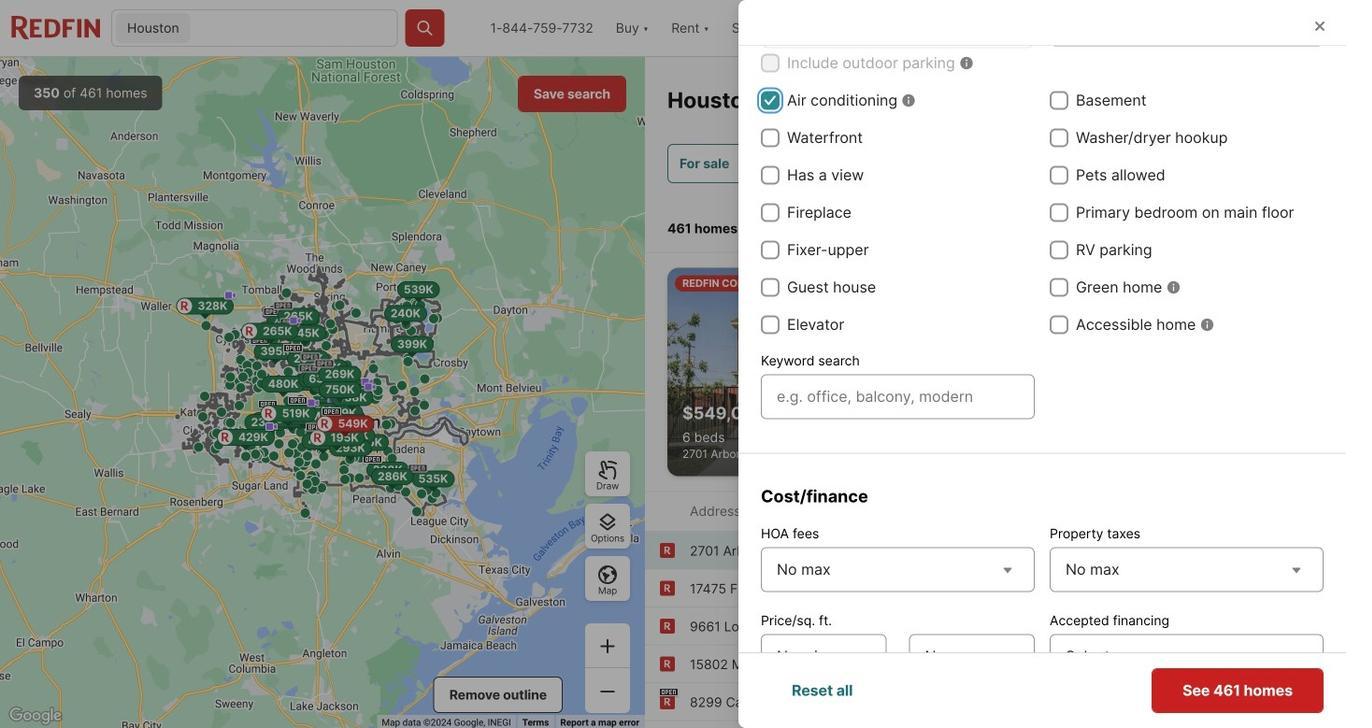 Task type: describe. For each thing, give the bounding box(es) containing it.
google image
[[5, 704, 66, 728]]

toggle search results table view tab
[[1240, 202, 1305, 248]]

map region
[[0, 57, 645, 728]]

select a min and max value element
[[761, 631, 1035, 683]]



Task type: vqa. For each thing, say whether or not it's contained in the screenshot.
the Toggle search results table view tab
yes



Task type: locate. For each thing, give the bounding box(es) containing it.
None search field
[[194, 10, 397, 48]]

cell inside number of garage spots row
[[764, 4, 813, 45]]

tab list
[[1144, 198, 1324, 252]]

submit search image
[[416, 19, 434, 37]]

number of garage spots row
[[761, 1, 1035, 48]]

dialog
[[739, 0, 1346, 728]]

e.g. office, balcony, modern text field
[[777, 386, 1019, 408]]

None checkbox
[[761, 54, 780, 72], [761, 91, 780, 110], [1050, 129, 1069, 147], [761, 203, 780, 222], [1050, 203, 1069, 222], [761, 241, 780, 259], [1050, 278, 1069, 297], [761, 316, 780, 334], [1050, 316, 1069, 334], [761, 54, 780, 72], [761, 91, 780, 110], [1050, 129, 1069, 147], [761, 203, 780, 222], [1050, 203, 1069, 222], [761, 241, 780, 259], [1050, 278, 1069, 297], [761, 316, 780, 334], [1050, 316, 1069, 334]]

cell
[[764, 4, 813, 45]]

None checkbox
[[1050, 91, 1069, 110], [761, 129, 780, 147], [761, 166, 780, 185], [1050, 166, 1069, 185], [1050, 241, 1069, 259], [761, 278, 780, 297], [761, 700, 780, 718], [1050, 700, 1069, 718], [1050, 91, 1069, 110], [761, 129, 780, 147], [761, 166, 780, 185], [1050, 166, 1069, 185], [1050, 241, 1069, 259], [761, 278, 780, 297], [761, 700, 780, 718], [1050, 700, 1069, 718]]

toggle search results photos view tab
[[1163, 202, 1236, 248]]



